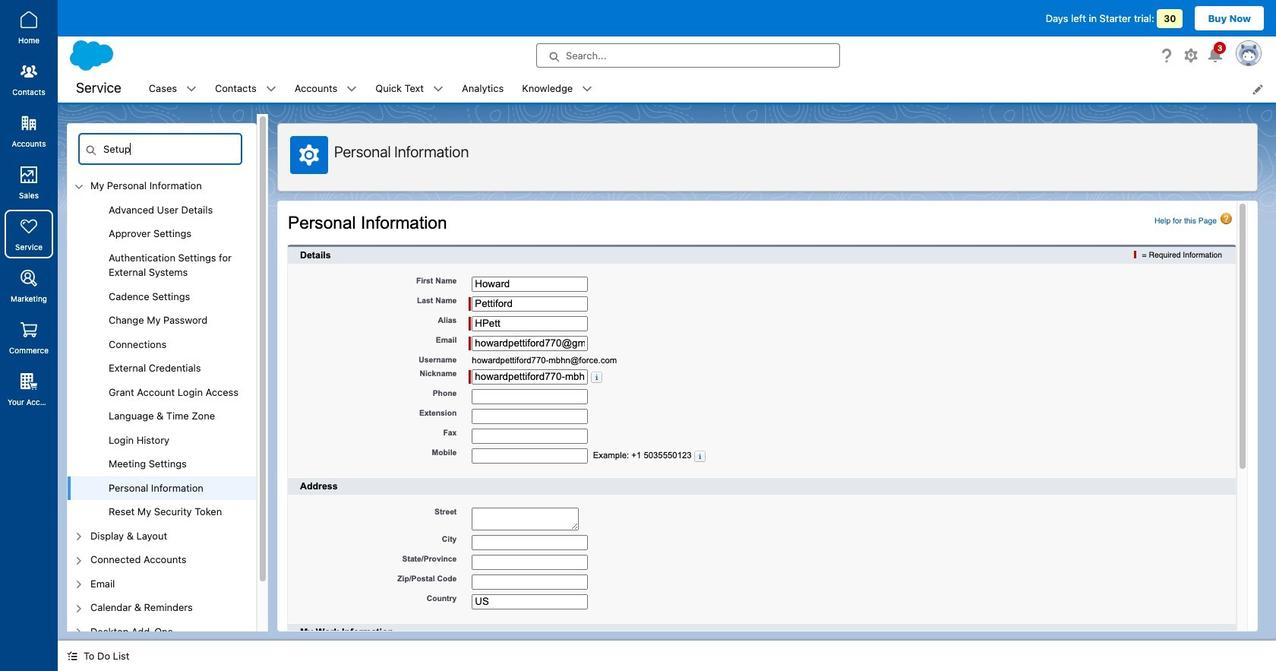 Task type: vqa. For each thing, say whether or not it's contained in the screenshot.
the right text default image
yes



Task type: describe. For each thing, give the bounding box(es) containing it.
Quick Find search field
[[78, 133, 242, 165]]

personal information tree item
[[68, 476, 256, 500]]

2 list item from the left
[[206, 74, 286, 103]]

setup tree tree
[[68, 174, 256, 671]]



Task type: locate. For each thing, give the bounding box(es) containing it.
0 horizontal spatial text default image
[[266, 84, 276, 94]]

1 horizontal spatial text default image
[[582, 84, 593, 94]]

1 text default image from the left
[[266, 84, 276, 94]]

3 list item from the left
[[286, 74, 367, 103]]

text default image for 2nd list item from left
[[266, 84, 276, 94]]

1 list item from the left
[[140, 74, 206, 103]]

text default image
[[266, 84, 276, 94], [582, 84, 593, 94]]

5 list item from the left
[[513, 74, 602, 103]]

list item
[[140, 74, 206, 103], [206, 74, 286, 103], [286, 74, 367, 103], [367, 74, 453, 103], [513, 74, 602, 103]]

4 list item from the left
[[367, 74, 453, 103]]

2 text default image from the left
[[582, 84, 593, 94]]

group
[[68, 198, 256, 524]]

text default image for first list item from the right
[[582, 84, 593, 94]]

text default image
[[186, 84, 197, 94], [347, 84, 357, 94], [433, 84, 444, 94], [67, 651, 78, 661]]

my personal information tree item
[[68, 174, 256, 524]]

list
[[140, 74, 1277, 103]]



